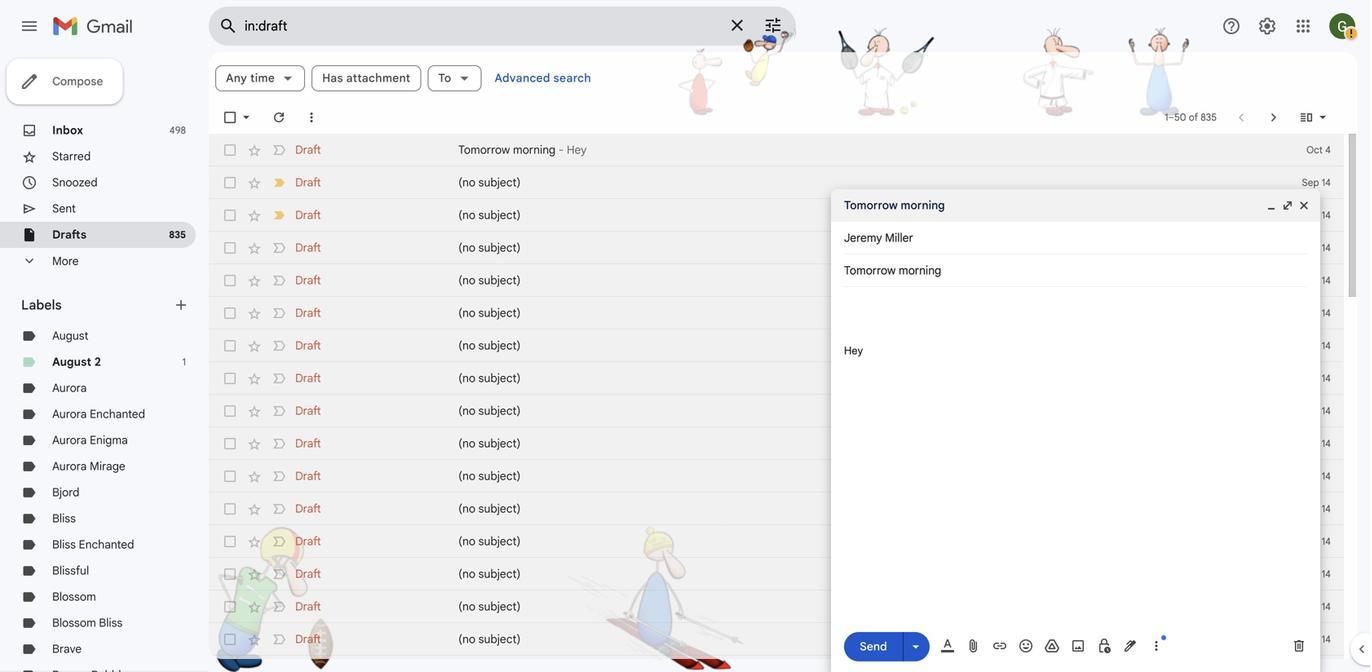 Task type: locate. For each thing, give the bounding box(es) containing it.
8 sep from the top
[[1302, 405, 1319, 417]]

bjord link
[[52, 485, 79, 500]]

0 horizontal spatial morning
[[513, 143, 556, 157]]

enchanted
[[90, 407, 145, 421], [79, 537, 134, 552]]

snoozed
[[52, 175, 98, 190]]

1 14 from the top
[[1322, 177, 1331, 189]]

0 horizontal spatial hey
[[567, 143, 587, 157]]

aurora down aurora link
[[52, 407, 87, 421]]

8 sep 14 from the top
[[1302, 405, 1331, 417]]

subject) for 12th "(no subject)" link from the top of the page
[[478, 534, 521, 548]]

14 sep from the top
[[1302, 601, 1319, 613]]

(no for 7th "(no subject)" link from the bottom
[[458, 436, 476, 451]]

1 vertical spatial august
[[52, 355, 91, 369]]

7 (no subject) link from the top
[[458, 370, 1254, 387]]

3 sep from the top
[[1302, 242, 1319, 254]]

0 vertical spatial blossom
[[52, 590, 96, 604]]

9 draft from the top
[[295, 404, 321, 418]]

1 horizontal spatial tomorrow
[[844, 198, 898, 212]]

august
[[52, 329, 88, 343], [52, 355, 91, 369]]

(no subject)
[[458, 175, 521, 190], [458, 208, 521, 222], [458, 241, 521, 255], [458, 273, 521, 287], [458, 306, 521, 320], [458, 338, 521, 353], [458, 371, 521, 385], [458, 404, 521, 418], [458, 436, 521, 451], [458, 469, 521, 483], [458, 502, 521, 516], [458, 534, 521, 548], [458, 567, 521, 581], [458, 599, 521, 614], [458, 632, 521, 646]]

1 horizontal spatial 1
[[1165, 111, 1168, 124]]

0 horizontal spatial 835
[[169, 229, 186, 241]]

4 (no from the top
[[458, 273, 476, 287]]

search
[[553, 71, 591, 85]]

14 draft from the top
[[295, 567, 321, 581]]

11 (no from the top
[[458, 502, 476, 516]]

8 (no from the top
[[458, 404, 476, 418]]

aurora for aurora link
[[52, 381, 87, 395]]

3 draft from the top
[[295, 208, 321, 222]]

has
[[322, 71, 343, 85]]

mirage
[[90, 459, 125, 473]]

starred link
[[52, 149, 91, 164]]

10 row from the top
[[209, 427, 1344, 460]]

15 subject) from the top
[[478, 632, 521, 646]]

aurora for aurora enigma
[[52, 433, 87, 447]]

more image
[[303, 109, 320, 126]]

1 draft from the top
[[295, 143, 321, 157]]

tomorrow up jeremy miller
[[844, 198, 898, 212]]

13 (no subject) link from the top
[[458, 566, 1254, 582]]

16 draft from the top
[[295, 632, 321, 646]]

brave link
[[52, 642, 82, 656]]

sent
[[52, 201, 76, 216]]

main content
[[209, 52, 1357, 672]]

tomorrow left the - on the left top of page
[[458, 143, 510, 157]]

5 14 from the top
[[1322, 307, 1331, 319]]

498
[[169, 124, 186, 137]]

search mail image
[[214, 11, 243, 41]]

0 horizontal spatial tomorrow
[[458, 143, 510, 157]]

15 draft from the top
[[295, 599, 321, 614]]

advanced
[[495, 71, 550, 85]]

1 horizontal spatial hey
[[844, 345, 863, 357]]

835
[[1201, 111, 1217, 124], [169, 229, 186, 241]]

aurora up bjord on the left bottom of the page
[[52, 459, 87, 473]]

aurora enigma
[[52, 433, 128, 447]]

(no
[[458, 175, 476, 190], [458, 208, 476, 222], [458, 241, 476, 255], [458, 273, 476, 287], [458, 306, 476, 320], [458, 338, 476, 353], [458, 371, 476, 385], [458, 404, 476, 418], [458, 436, 476, 451], [458, 469, 476, 483], [458, 502, 476, 516], [458, 534, 476, 548], [458, 567, 476, 581], [458, 599, 476, 614], [458, 632, 476, 646]]

sep 14
[[1302, 177, 1331, 189], [1302, 209, 1331, 221], [1302, 242, 1331, 254], [1302, 274, 1331, 287], [1302, 307, 1331, 319], [1302, 340, 1331, 352], [1302, 372, 1331, 385], [1302, 405, 1331, 417], [1302, 438, 1331, 450], [1302, 470, 1331, 482], [1302, 503, 1331, 515], [1302, 535, 1331, 548], [1302, 568, 1331, 580], [1302, 601, 1331, 613], [1302, 633, 1331, 646]]

enchanted for bliss enchanted
[[79, 537, 134, 552]]

bliss
[[52, 511, 76, 526], [52, 537, 76, 552], [99, 616, 123, 630]]

2 sep 14 from the top
[[1302, 209, 1331, 221]]

7 subject) from the top
[[478, 371, 521, 385]]

1 (no from the top
[[458, 175, 476, 190]]

minimize image
[[1265, 199, 1278, 212]]

more send options image
[[908, 638, 924, 655]]

50
[[1174, 111, 1186, 124]]

10 sep 14 from the top
[[1302, 470, 1331, 482]]

tomorrow morning - hey
[[458, 143, 587, 157]]

insert photo image
[[1070, 638, 1086, 654]]

6 (no subject) link from the top
[[458, 338, 1254, 354]]

4 row from the top
[[209, 232, 1344, 264]]

brave
[[52, 642, 82, 656]]

compose button
[[7, 59, 123, 104]]

None search field
[[209, 7, 796, 46]]

(no subject) link
[[458, 175, 1254, 191], [458, 207, 1254, 223], [458, 240, 1254, 256], [458, 272, 1254, 289], [458, 305, 1254, 321], [458, 338, 1254, 354], [458, 370, 1254, 387], [458, 403, 1254, 419], [458, 436, 1254, 452], [458, 468, 1254, 484], [458, 501, 1254, 517], [458, 533, 1254, 550], [458, 566, 1254, 582], [458, 599, 1254, 615], [458, 631, 1254, 648]]

subject) for 14th "(no subject)" link from the bottom
[[478, 208, 521, 222]]

aurora enchanted link
[[52, 407, 145, 421]]

3 aurora from the top
[[52, 433, 87, 447]]

enchanted up enigma
[[90, 407, 145, 421]]

blossom bliss
[[52, 616, 123, 630]]

labels
[[21, 297, 62, 313]]

draft for third row from the top
[[295, 208, 321, 222]]

labels navigation
[[0, 52, 209, 672]]

5 draft from the top
[[295, 273, 321, 287]]

draft for 8th row from the bottom
[[295, 436, 321, 451]]

1 vertical spatial hey
[[844, 345, 863, 357]]

1 vertical spatial bliss
[[52, 537, 76, 552]]

11 sep 14 from the top
[[1302, 503, 1331, 515]]

2
[[94, 355, 101, 369]]

subject) for 1st "(no subject)" link from the bottom of the page
[[478, 632, 521, 646]]

subject) for 11th "(no subject)" link from the bottom of the page
[[478, 306, 521, 320]]

2 subject) from the top
[[478, 208, 521, 222]]

2 aurora from the top
[[52, 407, 87, 421]]

subject) for seventh "(no subject)" link from the top of the page
[[478, 371, 521, 385]]

blossom down blossom 'link'
[[52, 616, 96, 630]]

row
[[209, 134, 1344, 166], [209, 166, 1344, 199], [209, 199, 1344, 232], [209, 232, 1344, 264], [209, 264, 1344, 297], [209, 297, 1344, 329], [209, 329, 1344, 362], [209, 362, 1344, 395], [209, 395, 1344, 427], [209, 427, 1344, 460], [209, 460, 1344, 493], [209, 493, 1344, 525], [209, 525, 1344, 558], [209, 558, 1344, 590], [209, 590, 1344, 623], [209, 623, 1344, 656], [209, 656, 1344, 672]]

2 draft from the top
[[295, 175, 321, 190]]

labels heading
[[21, 297, 173, 313]]

(no for tenth "(no subject)" link from the bottom of the page
[[458, 338, 476, 353]]

1 subject) from the top
[[478, 175, 521, 190]]

hey
[[567, 143, 587, 157], [844, 345, 863, 357]]

6 subject) from the top
[[478, 338, 521, 353]]

aurora enchanted
[[52, 407, 145, 421]]

enigma
[[90, 433, 128, 447]]

aurora enigma link
[[52, 433, 128, 447]]

15 sep from the top
[[1302, 633, 1319, 646]]

-
[[559, 143, 564, 157]]

14 (no subject) from the top
[[458, 599, 521, 614]]

settings image
[[1258, 16, 1277, 36]]

1 horizontal spatial morning
[[901, 198, 945, 212]]

hey inside hey text field
[[844, 345, 863, 357]]

8 14 from the top
[[1322, 405, 1331, 417]]

morning
[[513, 143, 556, 157], [901, 198, 945, 212]]

0 vertical spatial morning
[[513, 143, 556, 157]]

1 vertical spatial enchanted
[[79, 537, 134, 552]]

10 (no from the top
[[458, 469, 476, 483]]

8 (no subject) link from the top
[[458, 403, 1254, 419]]

gmail image
[[52, 10, 141, 42]]

14
[[1322, 177, 1331, 189], [1322, 209, 1331, 221], [1322, 242, 1331, 254], [1322, 274, 1331, 287], [1322, 307, 1331, 319], [1322, 340, 1331, 352], [1322, 372, 1331, 385], [1322, 405, 1331, 417], [1322, 438, 1331, 450], [1322, 470, 1331, 482], [1322, 503, 1331, 515], [1322, 535, 1331, 548], [1322, 568, 1331, 580], [1322, 601, 1331, 613], [1322, 633, 1331, 646]]

11 row from the top
[[209, 460, 1344, 493]]

inbox
[[52, 123, 83, 137]]

9 sep 14 from the top
[[1302, 438, 1331, 450]]

1 vertical spatial 1
[[182, 356, 186, 368]]

aurora down august 2 'link'
[[52, 381, 87, 395]]

1 vertical spatial tomorrow
[[844, 198, 898, 212]]

time
[[250, 71, 275, 85]]

0 vertical spatial hey
[[567, 143, 587, 157]]

subject) for 12th "(no subject)" link from the bottom
[[478, 273, 521, 287]]

7 14 from the top
[[1322, 372, 1331, 385]]

13 subject) from the top
[[478, 567, 521, 581]]

drafts link
[[52, 228, 87, 242]]

1 blossom from the top
[[52, 590, 96, 604]]

compose
[[52, 74, 103, 88]]

3 (no from the top
[[458, 241, 476, 255]]

(no for 13th "(no subject)" link from the top of the page
[[458, 567, 476, 581]]

enchanted up the blissful
[[79, 537, 134, 552]]

None checkbox
[[222, 142, 238, 158], [222, 175, 238, 191], [222, 240, 238, 256], [222, 272, 238, 289], [222, 370, 238, 387], [222, 403, 238, 419], [222, 436, 238, 452], [222, 468, 238, 484], [222, 501, 238, 517], [222, 533, 238, 550], [222, 142, 238, 158], [222, 175, 238, 191], [222, 240, 238, 256], [222, 272, 238, 289], [222, 370, 238, 387], [222, 403, 238, 419], [222, 436, 238, 452], [222, 468, 238, 484], [222, 501, 238, 517], [222, 533, 238, 550]]

blossom
[[52, 590, 96, 604], [52, 616, 96, 630]]

0 vertical spatial enchanted
[[90, 407, 145, 421]]

bliss link
[[52, 511, 76, 526]]

attachment
[[346, 71, 410, 85]]

12 (no from the top
[[458, 534, 476, 548]]

9 row from the top
[[209, 395, 1344, 427]]

12 draft from the top
[[295, 502, 321, 516]]

august for august 2
[[52, 355, 91, 369]]

tomorrow for tomorrow morning - hey
[[458, 143, 510, 157]]

subject) for 13th "(no subject)" link from the top of the page
[[478, 567, 521, 581]]

1 for 1
[[182, 356, 186, 368]]

14 (no subject) link from the top
[[458, 599, 1254, 615]]

morning inside 'dialog'
[[901, 198, 945, 212]]

0 vertical spatial tomorrow
[[458, 143, 510, 157]]

5 subject) from the top
[[478, 306, 521, 320]]

9 subject) from the top
[[478, 436, 521, 451]]

None checkbox
[[222, 109, 238, 126], [222, 207, 238, 223], [222, 305, 238, 321], [222, 338, 238, 354], [222, 566, 238, 582], [222, 599, 238, 615], [222, 631, 238, 648], [222, 109, 238, 126], [222, 207, 238, 223], [222, 305, 238, 321], [222, 338, 238, 354], [222, 566, 238, 582], [222, 599, 238, 615], [222, 631, 238, 648]]

august link
[[52, 329, 88, 343]]

morning left the - on the left top of page
[[513, 143, 556, 157]]

(no for 14th "(no subject)" link from the bottom
[[458, 208, 476, 222]]

more button
[[0, 248, 196, 274]]

3 row from the top
[[209, 199, 1344, 232]]

0 horizontal spatial 1
[[182, 356, 186, 368]]

13 14 from the top
[[1322, 568, 1331, 580]]

snoozed link
[[52, 175, 98, 190]]

(no for 14th "(no subject)" link from the top of the page
[[458, 599, 476, 614]]

1 horizontal spatial 835
[[1201, 111, 1217, 124]]

blossom down blissful link
[[52, 590, 96, 604]]

advanced search
[[495, 71, 591, 85]]

6 sep 14 from the top
[[1302, 340, 1331, 352]]

(no for 6th "(no subject)" link from the bottom
[[458, 469, 476, 483]]

send button
[[844, 632, 903, 661]]

draft
[[295, 143, 321, 157], [295, 175, 321, 190], [295, 208, 321, 222], [295, 241, 321, 255], [295, 273, 321, 287], [295, 306, 321, 320], [295, 338, 321, 353], [295, 371, 321, 385], [295, 404, 321, 418], [295, 436, 321, 451], [295, 469, 321, 483], [295, 502, 321, 516], [295, 534, 321, 548], [295, 567, 321, 581], [295, 599, 321, 614], [295, 632, 321, 646]]

aurora
[[52, 381, 87, 395], [52, 407, 87, 421], [52, 433, 87, 447], [52, 459, 87, 473]]

4 (no subject) link from the top
[[458, 272, 1254, 289]]

5 (no from the top
[[458, 306, 476, 320]]

7 draft from the top
[[295, 338, 321, 353]]

1 inside labels navigation
[[182, 356, 186, 368]]

13 sep from the top
[[1302, 568, 1319, 580]]

blossom bliss link
[[52, 616, 123, 630]]

13 draft from the top
[[295, 534, 321, 548]]

bliss for "bliss" link
[[52, 511, 76, 526]]

8 draft from the top
[[295, 371, 321, 385]]

hey inside row
[[567, 143, 587, 157]]

tomorrow
[[458, 143, 510, 157], [844, 198, 898, 212]]

send
[[860, 639, 887, 653]]

blossom link
[[52, 590, 96, 604]]

morning inside row
[[513, 143, 556, 157]]

morning up the miller
[[901, 198, 945, 212]]

11 14 from the top
[[1322, 503, 1331, 515]]

Subject field
[[844, 263, 1307, 279]]

1 vertical spatial 835
[[169, 229, 186, 241]]

1 sep 14 from the top
[[1302, 177, 1331, 189]]

tomorrow inside row
[[458, 143, 510, 157]]

insert signature image
[[1122, 638, 1139, 654]]

0 vertical spatial 1
[[1165, 111, 1168, 124]]

draft for eighth row
[[295, 371, 321, 385]]

tomorrow morning
[[844, 198, 945, 212]]

aurora up aurora mirage link
[[52, 433, 87, 447]]

close image
[[1298, 199, 1311, 212]]

10 14 from the top
[[1322, 470, 1331, 482]]

draft for fourth row from the bottom of the page
[[295, 567, 321, 581]]

10 subject) from the top
[[478, 469, 521, 483]]

14 subject) from the top
[[478, 599, 521, 614]]

subject) for third "(no subject)" link from the top of the page
[[478, 241, 521, 255]]

subject)
[[478, 175, 521, 190], [478, 208, 521, 222], [478, 241, 521, 255], [478, 273, 521, 287], [478, 306, 521, 320], [478, 338, 521, 353], [478, 371, 521, 385], [478, 404, 521, 418], [478, 436, 521, 451], [478, 469, 521, 483], [478, 502, 521, 516], [478, 534, 521, 548], [478, 567, 521, 581], [478, 599, 521, 614], [478, 632, 521, 646]]

subject) for 6th "(no subject)" link from the bottom
[[478, 469, 521, 483]]

draft for 11th row from the top
[[295, 469, 321, 483]]

aurora for aurora mirage
[[52, 459, 87, 473]]

support image
[[1222, 16, 1241, 36]]

4 draft from the top
[[295, 241, 321, 255]]

1 vertical spatial blossom
[[52, 616, 96, 630]]

5 row from the top
[[209, 264, 1344, 297]]

10 draft from the top
[[295, 436, 321, 451]]

1 vertical spatial morning
[[901, 198, 945, 212]]

main menu image
[[20, 16, 39, 36]]

0 vertical spatial august
[[52, 329, 88, 343]]

sep
[[1302, 177, 1319, 189], [1302, 209, 1319, 221], [1302, 242, 1319, 254], [1302, 274, 1319, 287], [1302, 307, 1319, 319], [1302, 340, 1319, 352], [1302, 372, 1319, 385], [1302, 405, 1319, 417], [1302, 438, 1319, 450], [1302, 470, 1319, 482], [1302, 503, 1319, 515], [1302, 535, 1319, 548], [1302, 568, 1319, 580], [1302, 601, 1319, 613], [1302, 633, 1319, 646]]

0 vertical spatial bliss
[[52, 511, 76, 526]]

toggle split pane mode image
[[1298, 109, 1315, 126]]

draft for third row from the bottom
[[295, 599, 321, 614]]

1
[[1165, 111, 1168, 124], [182, 356, 186, 368]]

august left 2
[[52, 355, 91, 369]]

9 14 from the top
[[1322, 438, 1331, 450]]

15 (no subject) from the top
[[458, 632, 521, 646]]

tomorrow inside 'dialog'
[[844, 198, 898, 212]]

subject) for 8th "(no subject)" link from the top of the page
[[478, 404, 521, 418]]

6 draft from the top
[[295, 306, 321, 320]]

august up august 2 'link'
[[52, 329, 88, 343]]

draft for 7th row
[[295, 338, 321, 353]]

9 (no from the top
[[458, 436, 476, 451]]

draft for 12th row from the bottom of the page
[[295, 306, 321, 320]]

8 (no subject) from the top
[[458, 404, 521, 418]]

main content containing any time
[[209, 52, 1357, 672]]

august for august link at the left
[[52, 329, 88, 343]]



Task type: vqa. For each thing, say whether or not it's contained in the screenshot.
Compose:
no



Task type: describe. For each thing, give the bounding box(es) containing it.
has attachment button
[[312, 65, 421, 91]]

(no for 12th "(no subject)" link from the top of the page
[[458, 534, 476, 548]]

835 inside labels navigation
[[169, 229, 186, 241]]

bliss enchanted link
[[52, 537, 134, 552]]

subject) for 15th "(no subject)" link from the bottom of the page
[[478, 175, 521, 190]]

11 (no subject) from the top
[[458, 502, 521, 516]]

7 sep 14 from the top
[[1302, 372, 1331, 385]]

drafts
[[52, 228, 87, 242]]

starred
[[52, 149, 91, 164]]

jeremy
[[844, 231, 882, 245]]

draft for ninth row from the top of the page
[[295, 404, 321, 418]]

4 (no subject) from the top
[[458, 273, 521, 287]]

draft for fifth row from the bottom
[[295, 534, 321, 548]]

Search mail text field
[[245, 18, 718, 34]]

enchanted for aurora enchanted
[[90, 407, 145, 421]]

discard draft ‪(⌘⇧d)‬ image
[[1291, 638, 1307, 654]]

12 sep from the top
[[1302, 535, 1319, 548]]

4
[[1325, 144, 1331, 156]]

2 14 from the top
[[1322, 209, 1331, 221]]

draft for 16th row from the top of the page
[[295, 632, 321, 646]]

august 2
[[52, 355, 101, 369]]

any time button
[[215, 65, 305, 91]]

12 (no subject) link from the top
[[458, 533, 1254, 550]]

aurora mirage link
[[52, 459, 125, 473]]

draft for 16th row from the bottom of the page
[[295, 175, 321, 190]]

8 row from the top
[[209, 362, 1344, 395]]

tomorrow for tomorrow morning
[[844, 198, 898, 212]]

insert emoji ‪(⌘⇧2)‬ image
[[1018, 638, 1034, 654]]

has attachment
[[322, 71, 410, 85]]

3 (no subject) from the top
[[458, 241, 521, 255]]

blossom for blossom 'link'
[[52, 590, 96, 604]]

4 sep 14 from the top
[[1302, 274, 1331, 287]]

5 sep from the top
[[1302, 307, 1319, 319]]

12 14 from the top
[[1322, 535, 1331, 548]]

advanced search options image
[[757, 9, 789, 42]]

13 row from the top
[[209, 525, 1344, 558]]

11 (no subject) link from the top
[[458, 501, 1254, 517]]

(no for 8th "(no subject)" link from the top of the page
[[458, 404, 476, 418]]

advanced search button
[[488, 64, 598, 93]]

13 sep 14 from the top
[[1302, 568, 1331, 580]]

bliss enchanted
[[52, 537, 134, 552]]

august 2 link
[[52, 355, 101, 369]]

(no for 11th "(no subject)" link
[[458, 502, 476, 516]]

oct 4
[[1307, 144, 1331, 156]]

older image
[[1266, 109, 1282, 126]]

oct
[[1307, 144, 1323, 156]]

12 (no subject) from the top
[[458, 534, 521, 548]]

attach files image
[[966, 638, 982, 654]]

bliss for bliss enchanted
[[52, 537, 76, 552]]

insert link ‪(⌘k)‬ image
[[992, 638, 1008, 654]]

9 (no subject) link from the top
[[458, 436, 1254, 452]]

aurora for aurora enchanted
[[52, 407, 87, 421]]

4 14 from the top
[[1322, 274, 1331, 287]]

draft for 12th row from the top of the page
[[295, 502, 321, 516]]

blissful link
[[52, 564, 89, 578]]

15 14 from the top
[[1322, 633, 1331, 646]]

2 (no subject) from the top
[[458, 208, 521, 222]]

7 (no subject) from the top
[[458, 371, 521, 385]]

11 sep from the top
[[1302, 503, 1319, 515]]

15 sep 14 from the top
[[1302, 633, 1331, 646]]

clear search image
[[721, 9, 754, 42]]

6 14 from the top
[[1322, 340, 1331, 352]]

4 sep from the top
[[1302, 274, 1319, 287]]

5 (no subject) link from the top
[[458, 305, 1254, 321]]

7 row from the top
[[209, 329, 1344, 362]]

6 row from the top
[[209, 297, 1344, 329]]

morning for tomorrow morning - hey
[[513, 143, 556, 157]]

bjord
[[52, 485, 79, 500]]

sent link
[[52, 201, 76, 216]]

draft for fifth row from the top of the page
[[295, 273, 321, 287]]

5 (no subject) from the top
[[458, 306, 521, 320]]

1 50 of 835
[[1165, 111, 1217, 124]]

14 row from the top
[[209, 558, 1344, 590]]

0 vertical spatial 835
[[1201, 111, 1217, 124]]

10 (no subject) from the top
[[458, 469, 521, 483]]

subject) for 11th "(no subject)" link
[[478, 502, 521, 516]]

3 14 from the top
[[1322, 242, 1331, 254]]

to button
[[428, 65, 482, 91]]

subject) for 7th "(no subject)" link from the bottom
[[478, 436, 521, 451]]

toggle confidential mode image
[[1096, 638, 1112, 654]]

aurora link
[[52, 381, 87, 395]]

5 sep 14 from the top
[[1302, 307, 1331, 319]]

subject) for 14th "(no subject)" link from the top of the page
[[478, 599, 521, 614]]

more
[[52, 254, 79, 268]]

1 (no subject) from the top
[[458, 175, 521, 190]]

(no for 15th "(no subject)" link from the bottom of the page
[[458, 175, 476, 190]]

to
[[438, 71, 451, 85]]

2 (no subject) link from the top
[[458, 207, 1254, 223]]

12 sep 14 from the top
[[1302, 535, 1331, 548]]

3 (no subject) link from the top
[[458, 240, 1254, 256]]

10 sep from the top
[[1302, 470, 1319, 482]]

(no for 12th "(no subject)" link from the bottom
[[458, 273, 476, 287]]

aurora mirage
[[52, 459, 125, 473]]

9 sep from the top
[[1302, 438, 1319, 450]]

more options image
[[1152, 638, 1161, 654]]

13 (no subject) from the top
[[458, 567, 521, 581]]

7 sep from the top
[[1302, 372, 1319, 385]]

morning for tomorrow morning
[[901, 198, 945, 212]]

6 (no subject) from the top
[[458, 338, 521, 353]]

insert files using drive image
[[1044, 638, 1060, 654]]

14 sep 14 from the top
[[1302, 601, 1331, 613]]

(no for 1st "(no subject)" link from the bottom of the page
[[458, 632, 476, 646]]

draft for 1st row from the top of the page
[[295, 143, 321, 157]]

(no for third "(no subject)" link from the top of the page
[[458, 241, 476, 255]]

inbox link
[[52, 123, 83, 137]]

16 row from the top
[[209, 623, 1344, 656]]

2 sep from the top
[[1302, 209, 1319, 221]]

any time
[[226, 71, 275, 85]]

1 (no subject) link from the top
[[458, 175, 1254, 191]]

refresh image
[[271, 109, 287, 126]]

(no for seventh "(no subject)" link from the top of the page
[[458, 371, 476, 385]]

miller
[[885, 231, 913, 245]]

pop out image
[[1281, 199, 1294, 212]]

15 row from the top
[[209, 590, 1344, 623]]

17 row from the top
[[209, 656, 1344, 672]]

Message Body text field
[[844, 295, 1307, 615]]

of
[[1189, 111, 1198, 124]]

1 sep from the top
[[1302, 177, 1319, 189]]

draft for 14th row from the bottom of the page
[[295, 241, 321, 255]]

2 row from the top
[[209, 166, 1344, 199]]

1 row from the top
[[209, 134, 1344, 166]]

jeremy miller
[[844, 231, 913, 245]]

9 (no subject) from the top
[[458, 436, 521, 451]]

blossom for blossom bliss
[[52, 616, 96, 630]]

15 (no subject) link from the top
[[458, 631, 1254, 648]]

12 row from the top
[[209, 493, 1344, 525]]

any
[[226, 71, 247, 85]]

subject) for tenth "(no subject)" link from the bottom of the page
[[478, 338, 521, 353]]

blissful
[[52, 564, 89, 578]]

1 for 1 50 of 835
[[1165, 111, 1168, 124]]

6 sep from the top
[[1302, 340, 1319, 352]]

2 vertical spatial bliss
[[99, 616, 123, 630]]

14 14 from the top
[[1322, 601, 1331, 613]]

(no for 11th "(no subject)" link from the bottom of the page
[[458, 306, 476, 320]]

10 (no subject) link from the top
[[458, 468, 1254, 484]]

tomorrow morning dialog
[[831, 189, 1320, 672]]

3 sep 14 from the top
[[1302, 242, 1331, 254]]



